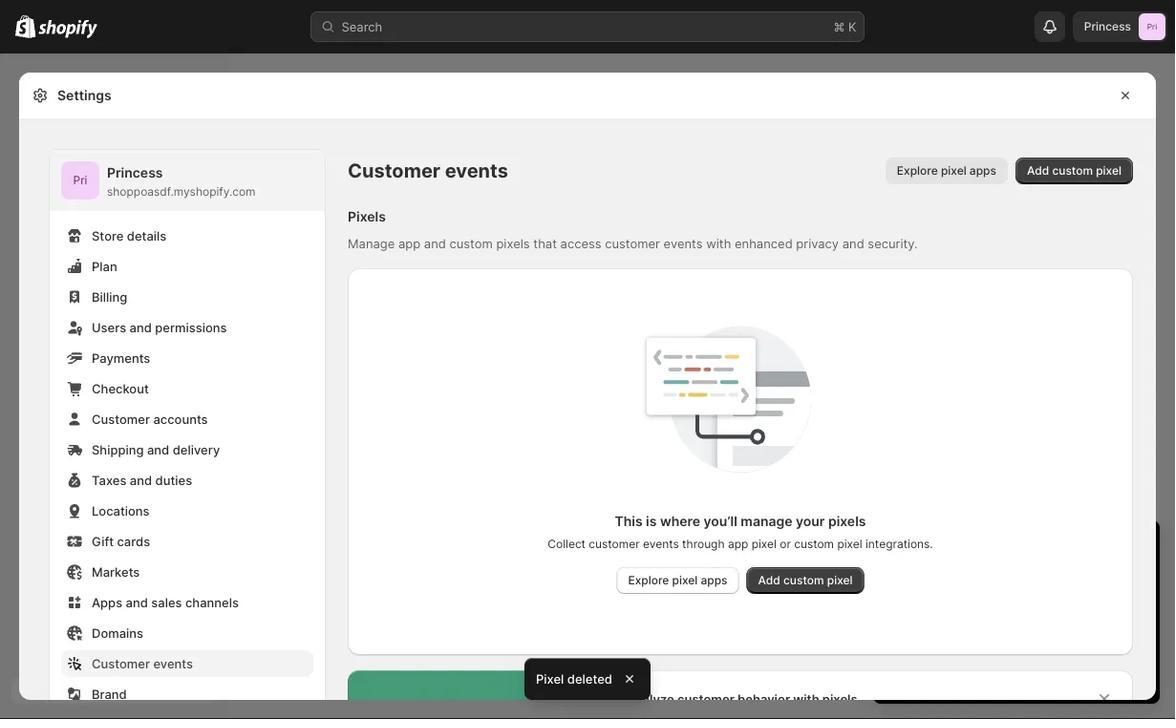 Task type: describe. For each thing, give the bounding box(es) containing it.
integrations.
[[866, 537, 933, 551]]

left
[[945, 537, 974, 561]]

app inside "this is where you'll manage your pixels collect customer events through app pixel or custom pixel integrations."
[[728, 537, 748, 551]]

0 vertical spatial apps
[[970, 164, 996, 178]]

1 horizontal spatial explore pixel apps link
[[886, 158, 1008, 184]]

add for leftmost the add custom pixel button
[[758, 574, 780, 588]]

and inside to customize your online store and add bonus features
[[980, 630, 1002, 644]]

store details
[[92, 228, 166, 243]]

princess shoppoasdf.myshopify.com
[[107, 165, 256, 199]]

trial
[[1046, 537, 1080, 561]]

payments
[[92, 351, 150, 365]]

princess for princess shoppoasdf.myshopify.com
[[107, 165, 163, 181]]

your inside 1 day left in your trial dropdown button
[[1001, 537, 1041, 561]]

features
[[1071, 630, 1119, 644]]

pick
[[978, 664, 1001, 678]]

your inside pick your plan link
[[1004, 664, 1029, 678]]

pixel
[[536, 672, 564, 686]]

locations
[[92, 504, 150, 518]]

events inside "this is where you'll manage your pixels collect customer events through app pixel or custom pixel integrations."
[[643, 537, 679, 551]]

shipping and delivery link
[[61, 437, 313, 463]]

shop settings menu element
[[50, 150, 325, 719]]

through
[[682, 537, 725, 551]]

0 vertical spatial customer events
[[348, 159, 508, 182]]

accounts
[[153, 412, 208, 427]]

users and permissions
[[92, 320, 227, 335]]

bonus
[[1031, 630, 1067, 644]]

add for the right the add custom pixel button
[[1027, 164, 1049, 178]]

search
[[342, 19, 382, 34]]

this
[[615, 514, 643, 530]]

your inside "this is where you'll manage your pixels collect customer events through app pixel or custom pixel integrations."
[[796, 514, 825, 530]]

0 horizontal spatial shopify image
[[15, 15, 36, 38]]

store details link
[[61, 223, 313, 249]]

pixels for with
[[822, 692, 858, 707]]

payments link
[[61, 345, 313, 372]]

manage
[[348, 236, 395, 251]]

custom inside "this is where you'll manage your pixels collect customer events through app pixel or custom pixel integrations."
[[794, 537, 834, 551]]

or
[[780, 537, 791, 551]]

online
[[908, 630, 943, 644]]

store
[[92, 228, 124, 243]]

manage app and custom pixels that access customer events with enhanced privacy and security.
[[348, 236, 918, 251]]

shoppoasdf.myshopify.com
[[107, 185, 256, 199]]

princess for princess
[[1084, 20, 1131, 33]]

markets
[[92, 565, 140, 579]]

settings dialog
[[19, 73, 1156, 719]]

taxes and duties link
[[61, 467, 313, 494]]

delivery
[[173, 442, 220, 457]]

settings
[[57, 87, 111, 104]]

brand
[[92, 687, 127, 702]]

0 horizontal spatial app
[[398, 236, 421, 251]]

details
[[127, 228, 166, 243]]

manage
[[741, 514, 793, 530]]

add
[[1005, 630, 1028, 644]]

2 vertical spatial customer
[[677, 692, 735, 707]]

pixels
[[348, 209, 386, 225]]

plan link
[[61, 253, 313, 280]]

checkout
[[92, 381, 149, 396]]

brand link
[[61, 681, 313, 708]]

explore for the rightmost explore pixel apps link
[[897, 164, 938, 178]]

princess image
[[61, 161, 99, 200]]

gift
[[92, 534, 114, 549]]

day
[[907, 537, 940, 561]]

1 vertical spatial add custom pixel
[[758, 574, 853, 588]]

pixels inside "this is where you'll manage your pixels collect customer events through app pixel or custom pixel integrations."
[[828, 514, 866, 530]]

1 day left in your trial element
[[873, 570, 1160, 704]]

explore pixel apps for leftmost explore pixel apps link
[[628, 574, 728, 588]]

customer events link
[[61, 651, 313, 677]]

taxes
[[92, 473, 126, 488]]

to customize your online store and add bonus features
[[908, 611, 1136, 644]]

users and permissions link
[[61, 314, 313, 341]]

customer events inside customer events "link"
[[92, 656, 193, 671]]

where
[[660, 514, 700, 530]]

pick your plan
[[978, 664, 1055, 678]]

1 day left in your trial
[[892, 537, 1080, 561]]

security.
[[868, 236, 918, 251]]

plan
[[1032, 664, 1055, 678]]

customer inside "this is where you'll manage your pixels collect customer events through app pixel or custom pixel integrations."
[[589, 537, 640, 551]]

k
[[848, 19, 857, 34]]

checkout link
[[61, 375, 313, 402]]

and down customer accounts
[[147, 442, 169, 457]]

pick your plan link
[[892, 658, 1141, 685]]



Task type: locate. For each thing, give the bounding box(es) containing it.
with left enhanced
[[706, 236, 731, 251]]

apps and sales channels link
[[61, 589, 313, 616]]

0 vertical spatial explore pixel apps
[[897, 164, 996, 178]]

1 vertical spatial add
[[758, 574, 780, 588]]

1 vertical spatial app
[[728, 537, 748, 551]]

0 vertical spatial pixels
[[496, 236, 530, 251]]

pixels left that
[[496, 236, 530, 251]]

your right pick
[[1004, 664, 1029, 678]]

pixel
[[941, 164, 967, 178], [1096, 164, 1122, 178], [752, 537, 777, 551], [837, 537, 862, 551], [672, 574, 698, 588], [827, 574, 853, 588]]

customer
[[605, 236, 660, 251], [589, 537, 640, 551], [677, 692, 735, 707]]

explore pixel apps
[[897, 164, 996, 178], [628, 574, 728, 588]]

your inside to customize your online store and add bonus features
[[1110, 611, 1136, 625]]

and left "add"
[[980, 630, 1002, 644]]

1 vertical spatial explore
[[628, 574, 669, 588]]

domains
[[92, 626, 143, 641]]

1 horizontal spatial with
[[793, 692, 819, 707]]

explore pixel apps up security.
[[897, 164, 996, 178]]

customer for customer accounts link at the bottom left of the page
[[92, 412, 150, 427]]

0 vertical spatial with
[[706, 236, 731, 251]]

and right users
[[130, 320, 152, 335]]

taxes and duties
[[92, 473, 192, 488]]

shopify image
[[15, 15, 36, 38], [38, 20, 98, 39]]

customer accounts link
[[61, 406, 313, 433]]

1 vertical spatial customer events
[[92, 656, 193, 671]]

0 horizontal spatial add
[[758, 574, 780, 588]]

customer right analyze in the bottom of the page
[[677, 692, 735, 707]]

1 vertical spatial explore pixel apps link
[[617, 568, 739, 594]]

locations link
[[61, 498, 313, 525]]

customer
[[348, 159, 440, 182], [92, 412, 150, 427], [92, 656, 150, 671]]

gift cards
[[92, 534, 150, 549]]

1 vertical spatial add custom pixel button
[[747, 568, 864, 594]]

princess up the shoppoasdf.myshopify.com
[[107, 165, 163, 181]]

0 horizontal spatial princess
[[107, 165, 163, 181]]

markets link
[[61, 559, 313, 586]]

customer for customer events "link"
[[92, 656, 150, 671]]

0 vertical spatial explore
[[897, 164, 938, 178]]

behavior
[[738, 692, 790, 707]]

this is where you'll manage your pixels collect customer events through app pixel or custom pixel integrations.
[[548, 514, 933, 551]]

customer up pixels
[[348, 159, 440, 182]]

pixels right "behavior"
[[822, 692, 858, 707]]

0 vertical spatial customer
[[348, 159, 440, 182]]

duties
[[155, 473, 192, 488]]

users
[[92, 320, 126, 335]]

with right "behavior"
[[793, 692, 819, 707]]

analyze customer behavior with pixels
[[626, 692, 858, 707]]

1 vertical spatial apps
[[701, 574, 728, 588]]

access
[[560, 236, 602, 251]]

in
[[980, 537, 995, 561]]

explore pixel apps link up security.
[[886, 158, 1008, 184]]

cards
[[117, 534, 150, 549]]

0 vertical spatial princess
[[1084, 20, 1131, 33]]

1 vertical spatial customer
[[589, 537, 640, 551]]

0 vertical spatial explore pixel apps link
[[886, 158, 1008, 184]]

and right taxes at the left of the page
[[130, 473, 152, 488]]

customer inside customer accounts link
[[92, 412, 150, 427]]

0 horizontal spatial apps
[[701, 574, 728, 588]]

and right 'manage'
[[424, 236, 446, 251]]

0 horizontal spatial explore
[[628, 574, 669, 588]]

your right in
[[1001, 537, 1041, 561]]

dialog
[[1164, 73, 1175, 700]]

2 vertical spatial pixels
[[822, 692, 858, 707]]

apps
[[970, 164, 996, 178], [701, 574, 728, 588]]

events inside customer events "link"
[[153, 656, 193, 671]]

to
[[1031, 611, 1043, 625]]

with
[[706, 236, 731, 251], [793, 692, 819, 707]]

your right manage
[[796, 514, 825, 530]]

sales
[[151, 595, 182, 610]]

customer accounts
[[92, 412, 208, 427]]

explore pixel apps link down "through"
[[617, 568, 739, 594]]

0 vertical spatial customer
[[605, 236, 660, 251]]

princess inside princess shoppoasdf.myshopify.com
[[107, 165, 163, 181]]

customer events up pixels
[[348, 159, 508, 182]]

add
[[1027, 164, 1049, 178], [758, 574, 780, 588]]

pixels for custom
[[496, 236, 530, 251]]

1 vertical spatial pixels
[[828, 514, 866, 530]]

domains link
[[61, 620, 313, 647]]

⌘
[[834, 19, 845, 34]]

1 horizontal spatial apps
[[970, 164, 996, 178]]

explore pixel apps down "through"
[[628, 574, 728, 588]]

1 vertical spatial with
[[793, 692, 819, 707]]

billing link
[[61, 284, 313, 311]]

1 horizontal spatial add
[[1027, 164, 1049, 178]]

app down you'll
[[728, 537, 748, 551]]

events
[[445, 159, 508, 182], [664, 236, 703, 251], [643, 537, 679, 551], [153, 656, 193, 671]]

1 horizontal spatial explore
[[897, 164, 938, 178]]

1 horizontal spatial explore pixel apps
[[897, 164, 996, 178]]

and right privacy
[[842, 236, 864, 251]]

1 horizontal spatial princess
[[1084, 20, 1131, 33]]

explore for leftmost explore pixel apps link
[[628, 574, 669, 588]]

shipping and delivery
[[92, 442, 220, 457]]

customer inside customer events "link"
[[92, 656, 150, 671]]

pri button
[[61, 161, 99, 200]]

2 vertical spatial customer
[[92, 656, 150, 671]]

shipping
[[92, 442, 144, 457]]

explore up security.
[[897, 164, 938, 178]]

apps
[[92, 595, 122, 610]]

0 horizontal spatial add custom pixel
[[758, 574, 853, 588]]

1 vertical spatial customer
[[92, 412, 150, 427]]

that
[[533, 236, 557, 251]]

app right 'manage'
[[398, 236, 421, 251]]

0 vertical spatial add custom pixel
[[1027, 164, 1122, 178]]

0 horizontal spatial explore pixel apps link
[[617, 568, 739, 594]]

1
[[892, 537, 901, 561]]

⌘ k
[[834, 19, 857, 34]]

plan
[[92, 259, 117, 274]]

permissions
[[155, 320, 227, 335]]

and right "apps"
[[126, 595, 148, 610]]

channels
[[185, 595, 239, 610]]

enhanced
[[735, 236, 793, 251]]

your up features
[[1110, 611, 1136, 625]]

custom
[[1052, 164, 1093, 178], [449, 236, 493, 251], [794, 537, 834, 551], [783, 574, 824, 588]]

is
[[646, 514, 657, 530]]

1 vertical spatial princess
[[107, 165, 163, 181]]

gift cards link
[[61, 528, 313, 555]]

pixels up integrations.
[[828, 514, 866, 530]]

billing
[[92, 289, 127, 304]]

1 vertical spatial explore pixel apps
[[628, 574, 728, 588]]

analyze
[[626, 692, 674, 707]]

1 horizontal spatial shopify image
[[38, 20, 98, 39]]

explore pixel apps link
[[886, 158, 1008, 184], [617, 568, 739, 594]]

1 day left in your trial button
[[873, 521, 1160, 561]]

your
[[796, 514, 825, 530], [1001, 537, 1041, 561], [1110, 611, 1136, 625], [1004, 664, 1029, 678]]

princess left princess icon
[[1084, 20, 1131, 33]]

0 horizontal spatial add custom pixel button
[[747, 568, 864, 594]]

collect
[[548, 537, 586, 551]]

apps and sales channels
[[92, 595, 239, 610]]

store
[[946, 630, 976, 644]]

app
[[398, 236, 421, 251], [728, 537, 748, 551]]

explore down is
[[628, 574, 669, 588]]

you'll
[[704, 514, 737, 530]]

customer events down domains
[[92, 656, 193, 671]]

1 horizontal spatial customer events
[[348, 159, 508, 182]]

customer down this
[[589, 537, 640, 551]]

1 horizontal spatial app
[[728, 537, 748, 551]]

customer down domains
[[92, 656, 150, 671]]

1 horizontal spatial add custom pixel button
[[1016, 158, 1133, 184]]

princess image
[[1139, 13, 1166, 40]]

customize
[[1046, 611, 1106, 625]]

customer right access
[[605, 236, 660, 251]]

privacy
[[796, 236, 839, 251]]

deleted
[[567, 672, 612, 686]]

pixel deleted
[[536, 672, 612, 686]]

and inside "link"
[[126, 595, 148, 610]]

0 horizontal spatial with
[[706, 236, 731, 251]]

0 vertical spatial app
[[398, 236, 421, 251]]

explore pixel apps for the rightmost explore pixel apps link
[[897, 164, 996, 178]]

add custom pixel
[[1027, 164, 1122, 178], [758, 574, 853, 588]]

customer down checkout at the bottom left
[[92, 412, 150, 427]]

explore
[[897, 164, 938, 178], [628, 574, 669, 588]]

pixels
[[496, 236, 530, 251], [828, 514, 866, 530], [822, 692, 858, 707]]

0 vertical spatial add
[[1027, 164, 1049, 178]]

0 horizontal spatial customer events
[[92, 656, 193, 671]]

0 vertical spatial add custom pixel button
[[1016, 158, 1133, 184]]

0 horizontal spatial explore pixel apps
[[628, 574, 728, 588]]

1 horizontal spatial add custom pixel
[[1027, 164, 1122, 178]]



Task type: vqa. For each thing, say whether or not it's contained in the screenshot.
delivery
yes



